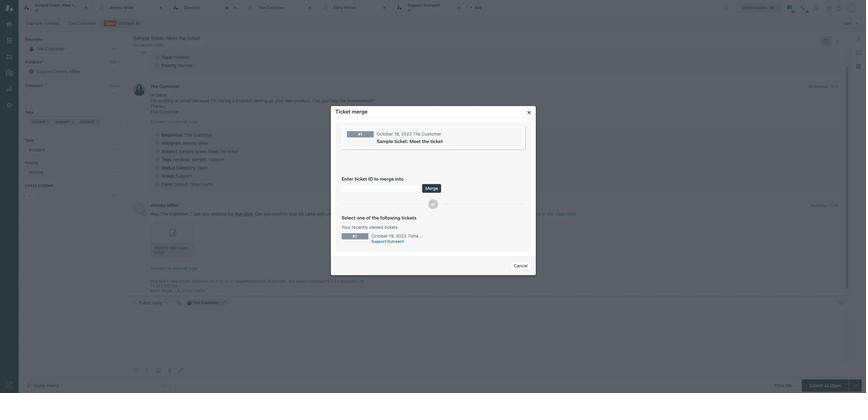 Task type: vqa. For each thing, say whether or not it's contained in the screenshot.


Task type: describe. For each thing, give the bounding box(es) containing it.
sample,
[[192, 157, 208, 162]]

category
[[176, 165, 196, 170]]

tisha inside october 19, 2023 tisha morrel support outreach
[[408, 233, 419, 239]]

19,
[[390, 233, 395, 239]]

open for status category open
[[197, 165, 208, 170]]

sample ticket: meet the ticket #1
[[35, 3, 90, 13]]

1 vertical spatial can
[[255, 211, 263, 216]]

support inside october 19, 2023 tisha morrel support outreach
[[372, 239, 387, 244]]

meet inside october 18, 2023 the customer sample ticket: meet the ticket
[[410, 138, 421, 144]]

1 vertical spatial #1
[[359, 132, 363, 137]]

via sample ticket
[[133, 43, 163, 47]]

add attachment image
[[167, 368, 172, 373]]

id
[[369, 176, 373, 182]]

to up the requester
[[168, 119, 172, 124]]

(khtml,
[[272, 279, 288, 283]]

link
[[477, 211, 484, 216]]

time.
[[567, 211, 577, 216]]

support outreach #2
[[408, 3, 441, 13]]

customer inside tab
[[267, 5, 285, 10]]

hey,
[[150, 211, 159, 216]]

mean
[[555, 211, 566, 216]]

yesterday
[[811, 203, 828, 208]]

1 avatar image from the top
[[133, 83, 146, 96]]

can inside hi there, i'm sending an email because i'm having a problem setting up your new product. can you help me troubleshoot? thanks, the customer
[[313, 98, 321, 103]]

normal button
[[25, 167, 121, 177]]

Wednesday 11:15 text field
[[809, 84, 839, 89]]

2 avatar image from the top
[[133, 202, 146, 215]]

1 vertical spatial a
[[473, 211, 476, 216]]

morrel inside tab
[[344, 5, 356, 10]]

admin image
[[5, 101, 13, 109]]

type for type incident
[[162, 55, 172, 60]]

support inside conversationlabel log
[[176, 173, 192, 179]]

cc
[[839, 300, 845, 305]]

group
[[162, 173, 175, 179]]

2 vertical spatial jeremy
[[150, 203, 166, 208]]

requester
[[162, 132, 183, 137]]

priority for priority
[[25, 160, 38, 165]]

take
[[110, 60, 117, 64]]

2 vertical spatial miller
[[167, 203, 179, 208]]

mac
[[201, 279, 208, 283]]

morrel inside october 19, 2023 tisha morrel support outreach
[[420, 233, 433, 239]]

close image inside question tab
[[232, 5, 239, 11]]

your
[[342, 225, 351, 230]]

example
[[26, 21, 43, 26]]

enter
[[342, 176, 354, 182]]

ticket inside conversationlabel log
[[228, 149, 239, 154]]

2023 for ticket:
[[402, 131, 412, 137]]

draft mode image
[[134, 368, 139, 373]]

close image inside tisha morrel tab
[[382, 5, 388, 11]]

group support
[[162, 173, 192, 179]]

yesterday 07:36
[[811, 203, 839, 208]]

ticket inside sample ticket: meet the ticket #1
[[79, 3, 90, 7]]

cancel
[[515, 263, 528, 268]]

our
[[490, 211, 497, 216]]

get help image
[[837, 5, 843, 11]]

(create)
[[44, 21, 60, 26]]

72.203.139.186
[[150, 284, 177, 288]]

select
[[342, 215, 356, 220]]

views image
[[5, 36, 13, 44]]

example (create)
[[26, 21, 60, 26]]

linked
[[25, 183, 37, 188]]

jeremy miller inside jeremy miller tab
[[109, 5, 134, 10]]

incident button
[[25, 145, 121, 155]]

kit
[[450, 211, 456, 216]]

customer context image
[[857, 36, 862, 41]]

normal inside popup button
[[29, 170, 43, 175]]

convert for hi there,
[[150, 119, 166, 124]]

the inside october 18, 2023 the customer sample ticket: meet the ticket
[[414, 131, 421, 137]]

the inside tab
[[259, 5, 266, 10]]

customer inside hi there, i'm sending an email because i'm having a problem setting up your new product. can you help me troubleshoot? thanks, the customer
[[159, 109, 179, 115]]

ordered
[[211, 211, 227, 216]]

assignee jeremy miller
[[162, 140, 209, 146]]

07:36
[[829, 203, 839, 208]]

came
[[305, 211, 316, 216]]

one
[[357, 215, 365, 220]]

internal for hi there,
[[173, 119, 188, 124]]

webp link
[[151, 222, 194, 258]]

main element
[[0, 0, 19, 393]]

an
[[175, 98, 180, 103]]

october for support
[[372, 233, 388, 239]]

chrome/118.0.0.0
[[310, 279, 340, 283]]

zendesk image
[[5, 381, 13, 389]]

intel
[[192, 279, 200, 283]]

setting
[[254, 98, 268, 103]]

you inside hi there, i'm sending an email because i'm having a problem setting up your new product. can you help me troubleshoot? thanks, the customer
[[322, 98, 329, 103]]

next button
[[840, 18, 862, 28]]

select one of the following tickets
[[342, 215, 417, 220]]

the customer inside tab
[[259, 5, 285, 10]]

edit user image
[[221, 301, 226, 305]]

tisha morrel
[[333, 5, 356, 10]]

question
[[184, 5, 201, 10]]

2023 for outreach
[[396, 233, 407, 239]]

zendesk products image
[[828, 6, 832, 10]]

webp
[[154, 251, 165, 255]]

assignee*
[[25, 60, 43, 64]]

sample inside sample ticket: meet the ticket #1
[[35, 3, 48, 7]]

the inside sample ticket: meet the ticket #1
[[72, 3, 78, 7]]

1 horizontal spatial you
[[264, 211, 271, 216]]

normal inside conversationlabel log
[[178, 63, 193, 68]]

follow
[[110, 83, 121, 88]]

tags for tags
[[25, 110, 34, 114]]

playtime
[[431, 211, 449, 216]]

jeremy miller link
[[150, 203, 179, 208]]

1 i'm from the left
[[150, 98, 157, 103]]

with
[[317, 211, 326, 216]]

of inside conversationlabel log
[[344, 211, 348, 216]]

reporting image
[[5, 85, 13, 93]]

jeremy miller inside conversationlabel log
[[150, 203, 179, 208]]

submit
[[810, 383, 824, 388]]

add link (cmd k) image
[[178, 368, 183, 373]]

take it button
[[110, 59, 121, 65]]

tisha morrel tab
[[317, 0, 392, 16]]

wednesday
[[809, 84, 830, 89]]

applewebkit/537.36
[[236, 279, 271, 283]]

incident inside conversationlabel log
[[173, 55, 189, 60]]

0 horizontal spatial problem
[[38, 183, 53, 188]]

sample inside october 18, 2023 the customer sample ticket: meet the ticket
[[377, 138, 394, 144]]

convert to internal note for hey, the customer, i saw you ordered the
[[150, 265, 198, 271]]

priority for priority normal
[[162, 63, 177, 68]]

states
[[195, 288, 206, 293]]

×
[[528, 109, 532, 116]]

all
[[327, 211, 331, 216]]

the customer link inside the secondary element
[[64, 19, 100, 28]]

0 vertical spatial merge
[[352, 109, 368, 115]]

into
[[396, 176, 404, 182]]

as
[[825, 383, 830, 388]]

october 18, 2023 the customer sample ticket: meet the ticket
[[377, 131, 443, 144]]

1 fun from the left
[[235, 211, 243, 216]]

1 horizontal spatial your
[[289, 211, 298, 216]]

rouge,
[[162, 288, 174, 293]]

sending
[[158, 98, 174, 103]]

problem inside hi there, i'm sending an email because i'm having a problem setting up your new product. can you help me troubleshoot? thanks, the customer
[[236, 98, 253, 103]]

2 form from the left
[[203, 182, 213, 187]]

sample
[[140, 43, 152, 47]]

conversations button
[[736, 3, 782, 13]]

2 horizontal spatial jeremy
[[182, 140, 197, 146]]

1 horizontal spatial tickets
[[402, 215, 417, 220]]

your inside hi there, i'm sending an email because i'm having a problem setting up your new product. can you help me troubleshoot? thanks, the customer
[[275, 98, 284, 103]]

open link
[[100, 19, 145, 28]]

convert to internal note for hi there,
[[150, 119, 198, 124]]

to right id
[[375, 176, 379, 182]]

baton
[[150, 288, 161, 293]]

requester the customer
[[162, 132, 213, 137]]

la,
[[175, 288, 181, 293]]

thanks,
[[150, 104, 166, 109]]

0 vertical spatial ticket
[[336, 109, 351, 115]]

close image for the customer
[[307, 5, 313, 11]]

organizations image
[[5, 69, 13, 77]]

tisha inside tisha morrel tab
[[333, 5, 343, 10]]

default
[[174, 182, 188, 187]]

the customer tab
[[243, 0, 317, 16]]

in
[[543, 211, 546, 216]]

miller inside tab
[[124, 5, 134, 10]]

open for submit as open
[[831, 383, 842, 388]]

troubleshoot?
[[347, 98, 375, 103]]

zendesk support image
[[5, 4, 13, 12]]

email
[[181, 98, 192, 103]]

assignee
[[162, 140, 181, 146]]

fascination
[[406, 211, 430, 216]]

mozilla/5.0
[[150, 279, 169, 283]]

1 horizontal spatial of
[[367, 215, 371, 220]]



Task type: locate. For each thing, give the bounding box(es) containing it.
priority normal
[[162, 63, 193, 68]]

customer@example.com image
[[187, 300, 192, 305]]

customer
[[267, 5, 285, 10], [76, 21, 96, 26], [160, 84, 180, 89], [159, 109, 179, 115], [422, 131, 442, 137], [193, 132, 213, 137], [201, 300, 219, 305]]

tickets right following at left
[[402, 215, 417, 220]]

2 convert to internal note from the top
[[150, 265, 198, 271]]

0 vertical spatial the customer link
[[64, 19, 100, 28]]

type
[[162, 55, 172, 60], [25, 138, 34, 143]]

1 gun from the left
[[244, 211, 253, 216]]

2 vertical spatial meet
[[209, 149, 219, 154]]

0 horizontal spatial support
[[176, 173, 192, 179]]

a inside hi there, i'm sending an email because i'm having a problem setting up your new product. can you help me troubleshoot? thanks, the customer
[[233, 98, 235, 103]]

open inside conversationlabel log
[[197, 165, 208, 170]]

your left kit
[[289, 211, 298, 216]]

ticket down me
[[336, 109, 351, 115]]

october down viewed
[[372, 233, 388, 239]]

can right product.
[[313, 98, 321, 103]]

2 close image from the left
[[232, 5, 239, 11]]

0 vertical spatial support
[[408, 3, 423, 7]]

1 vertical spatial convert
[[150, 265, 166, 271]]

knowledge image
[[857, 50, 862, 55]]

close image for jeremy miller
[[158, 5, 164, 11]]

jeremy up hey,
[[150, 203, 166, 208]]

0 vertical spatial open
[[105, 21, 115, 25]]

1 vertical spatial internal
[[173, 265, 188, 271]]

0 horizontal spatial meet
[[62, 3, 71, 7]]

events image
[[825, 39, 830, 44]]

1 vertical spatial note
[[189, 265, 198, 271]]

convert for hey, the customer, i saw you ordered the
[[150, 265, 166, 271]]

sample inside conversationlabel log
[[179, 149, 194, 154]]

linked problem
[[25, 183, 53, 188]]

tickets up 19,
[[385, 225, 398, 230]]

0 horizontal spatial tags
[[25, 110, 34, 114]]

1 vertical spatial type
[[25, 138, 34, 143]]

1 horizontal spatial type
[[162, 55, 172, 60]]

0 vertical spatial convert to internal note button
[[150, 119, 198, 125]]

convert to internal note button
[[150, 119, 198, 125], [150, 265, 198, 271]]

ticket: down 18,
[[395, 138, 409, 144]]

safari/537.36
[[341, 279, 364, 283]]

1 vertical spatial your
[[289, 211, 298, 216]]

avatar image left hey,
[[133, 202, 146, 215]]

1 vertical spatial support
[[176, 173, 192, 179]]

or
[[432, 201, 436, 207]]

tab containing sample ticket: meet the ticket
[[19, 0, 93, 16]]

customer inside the secondary element
[[76, 21, 96, 26]]

1 horizontal spatial close image
[[307, 5, 313, 11]]

the
[[259, 5, 266, 10], [68, 21, 75, 26], [150, 84, 158, 89], [150, 109, 158, 115], [414, 131, 421, 137], [184, 132, 192, 137], [160, 211, 168, 216], [193, 300, 200, 305]]

0 vertical spatial type
[[162, 55, 172, 60]]

1 horizontal spatial problem
[[236, 98, 253, 103]]

ticket: inside sample ticket: meet the ticket #1
[[49, 3, 61, 7]]

2 internal from the top
[[173, 265, 188, 271]]

apps image
[[857, 64, 862, 69]]

x
[[216, 279, 218, 283]]

morrel
[[344, 5, 356, 10], [420, 233, 433, 239]]

meet inside conversationlabel log
[[209, 149, 219, 154]]

having
[[218, 98, 231, 103]]

1 vertical spatial tickets
[[385, 225, 398, 230]]

avatar image left the "hi"
[[133, 83, 146, 96]]

1 horizontal spatial a
[[473, 211, 476, 216]]

0 vertical spatial jeremy
[[109, 5, 123, 10]]

4 close image from the left
[[456, 5, 462, 11]]

internal up (macintosh;
[[173, 265, 188, 271]]

your
[[275, 98, 284, 103], [289, 211, 298, 216]]

1 convert from the top
[[150, 119, 166, 124]]

i'm
[[150, 98, 157, 103], [211, 98, 217, 103]]

0 vertical spatial morrel
[[344, 5, 356, 10]]

miller up customer,
[[167, 203, 179, 208]]

tab up the secondary element
[[392, 0, 466, 16]]

recently
[[352, 225, 369, 230]]

0 vertical spatial october
[[377, 131, 394, 137]]

open down jeremy miller tab
[[105, 21, 115, 25]]

0 vertical spatial meet
[[62, 3, 71, 7]]

1 horizontal spatial tab
[[392, 0, 466, 16]]

0 horizontal spatial open
[[105, 21, 115, 25]]

you left confirm
[[264, 211, 271, 216]]

cancel button
[[511, 261, 532, 271]]

outreach inside october 19, 2023 tisha morrel support outreach
[[388, 239, 405, 244]]

via
[[133, 43, 139, 47]]

like
[[289, 279, 295, 283]]

0 horizontal spatial of
[[344, 211, 348, 216]]

0 horizontal spatial normal
[[29, 170, 43, 175]]

form down "group"
[[162, 182, 172, 187]]

ticket inside conversationlabel log
[[189, 182, 202, 187]]

jeremy miller tab
[[93, 0, 168, 16]]

open down sample,
[[197, 165, 208, 170]]

miller
[[124, 5, 134, 10], [198, 140, 209, 146], [167, 203, 179, 208]]

status category open
[[162, 165, 208, 170]]

0 horizontal spatial ticket:
[[49, 3, 61, 7]]

1 internal from the top
[[173, 119, 188, 124]]

1 vertical spatial merge
[[380, 176, 395, 182]]

you left help
[[322, 98, 329, 103]]

1 vertical spatial the customer link
[[150, 84, 180, 89]]

11:15
[[831, 84, 839, 89]]

tags for tags zendesk, sample, support
[[162, 157, 172, 162]]

customer,
[[169, 211, 190, 216]]

1 vertical spatial #2
[[353, 234, 358, 239]]

Subject field
[[132, 35, 820, 42]]

hi there, i'm sending an email because i'm having a problem setting up your new product. can you help me troubleshoot? thanks, the customer
[[150, 92, 375, 115]]

tisha
[[333, 5, 343, 10], [408, 233, 419, 239]]

1 vertical spatial problem
[[38, 183, 53, 188]]

os
[[209, 279, 215, 283]]

1 form from the left
[[162, 182, 172, 187]]

open inside the secondary element
[[105, 21, 115, 25]]

0 vertical spatial tags
[[25, 110, 34, 114]]

jeremy inside tab
[[109, 5, 123, 10]]

0 horizontal spatial you
[[202, 211, 210, 216]]

0 vertical spatial problem
[[236, 98, 253, 103]]

tab up (create)
[[19, 0, 93, 16]]

priority down type incident
[[162, 63, 177, 68]]

question tab
[[168, 0, 243, 16]]

convert to internal note button for hi there,
[[150, 119, 198, 125]]

parts
[[333, 211, 343, 216]]

to up mozilla/5.0
[[168, 265, 172, 271]]

0 vertical spatial can
[[313, 98, 321, 103]]

your recently viewed tickets
[[342, 225, 398, 230]]

your right 'up'
[[275, 98, 284, 103]]

internal
[[173, 119, 188, 124], [173, 265, 188, 271]]

#1 up example
[[35, 8, 39, 13]]

gun
[[244, 211, 253, 216], [366, 211, 374, 216]]

gun right ordered
[[244, 211, 253, 216]]

submit as open
[[810, 383, 842, 388]]

2023 inside october 18, 2023 the customer sample ticket: meet the ticket
[[402, 131, 412, 137]]

1 horizontal spatial normal
[[178, 63, 193, 68]]

convert down the thanks,
[[150, 119, 166, 124]]

1 vertical spatial tisha
[[408, 233, 419, 239]]

type inside conversationlabel log
[[162, 55, 172, 60]]

1 note from the top
[[189, 119, 198, 124]]

0 horizontal spatial priority
[[25, 160, 38, 165]]

1 vertical spatial tags
[[162, 157, 172, 162]]

avatar image
[[133, 83, 146, 96], [133, 202, 146, 215]]

tab
[[19, 0, 93, 16], [392, 0, 466, 16]]

0 horizontal spatial miller
[[124, 5, 134, 10]]

to left our
[[485, 211, 489, 216]]

1 horizontal spatial merge
[[380, 176, 395, 182]]

0 vertical spatial tisha
[[333, 5, 343, 10]]

viewed
[[370, 225, 384, 230]]

2 vertical spatial sample
[[179, 149, 194, 154]]

the customer
[[259, 5, 285, 10], [68, 21, 96, 26], [150, 84, 180, 89], [193, 300, 219, 305]]

0 horizontal spatial tickets
[[385, 225, 398, 230]]

internal for hey, the customer, i saw you ordered the
[[173, 265, 188, 271]]

1 horizontal spatial can
[[313, 98, 321, 103]]

convert to internal note button up the requester
[[150, 119, 198, 125]]

gun right one
[[366, 211, 374, 216]]

priority inside conversationlabel log
[[162, 63, 177, 68]]

follow button
[[110, 83, 121, 89]]

miller up subject sample ticket: meet the ticket
[[198, 140, 209, 146]]

None submit
[[423, 184, 442, 193]]

1 close image from the left
[[158, 5, 164, 11]]

note
[[189, 119, 198, 124], [189, 265, 198, 271]]

merge down troubleshoot?
[[352, 109, 368, 115]]

2 tab from the left
[[392, 0, 466, 16]]

wednesday 11:15
[[809, 84, 839, 89]]

1 convert to internal note button from the top
[[150, 119, 198, 125]]

outreach up the secondary element
[[424, 3, 441, 7]]

2 close image from the left
[[307, 5, 313, 11]]

zendesk,
[[173, 157, 191, 162]]

2 vertical spatial ticket:
[[195, 149, 207, 154]]

format text image
[[145, 368, 150, 373]]

note for jeremy miller
[[189, 265, 198, 271]]

1 vertical spatial avatar image
[[133, 202, 146, 215]]

here's a link to our assembly instructions in the mean time. link
[[459, 211, 577, 216]]

#1 inside sample ticket: meet the ticket #1
[[35, 8, 39, 13]]

ticket right default
[[189, 182, 202, 187]]

take it
[[110, 60, 121, 64]]

1 horizontal spatial form
[[203, 182, 213, 187]]

fun
[[235, 211, 243, 216], [357, 211, 365, 216]]

ticket: up sample,
[[195, 149, 207, 154]]

i'm down the "hi"
[[150, 98, 157, 103]]

10_15_7)
[[219, 279, 235, 283]]

1 convert to internal note from the top
[[150, 119, 198, 124]]

2 horizontal spatial meet
[[410, 138, 421, 144]]

to
[[177, 300, 182, 305]]

0 vertical spatial tickets
[[402, 215, 417, 220]]

i'm left having
[[211, 98, 217, 103]]

normal
[[178, 63, 193, 68], [29, 170, 43, 175]]

ticket: up (create)
[[49, 3, 61, 7]]

jeremy
[[109, 5, 123, 10], [182, 140, 197, 146], [150, 203, 166, 208]]

1 vertical spatial normal
[[29, 170, 43, 175]]

3 close image from the left
[[382, 5, 388, 11]]

fun right select
[[357, 211, 365, 216]]

note up the intel
[[189, 265, 198, 271]]

2 horizontal spatial ticket:
[[395, 138, 409, 144]]

1 horizontal spatial miller
[[167, 203, 179, 208]]

0 vertical spatial priority
[[162, 63, 177, 68]]

1 close image from the left
[[83, 5, 89, 11]]

mozilla/5.0 (macintosh; intel mac os x 10_15_7) applewebkit/537.36 (khtml, like gecko) chrome/118.0.0.0 safari/537.36 72.203.139.186 baton rouge, la, united states
[[150, 279, 364, 293]]

the inside october 18, 2023 the customer sample ticket: meet the ticket
[[422, 138, 430, 144]]

problem right linked
[[38, 183, 53, 188]]

gecko)
[[296, 279, 309, 283]]

1 vertical spatial 2023
[[396, 233, 407, 239]]

ticket: inside conversationlabel log
[[195, 149, 207, 154]]

2023 up "support outreach" link on the left bottom of page
[[396, 233, 407, 239]]

Enter ticket ID to merge into text field
[[342, 185, 419, 192]]

of right one
[[367, 215, 371, 220]]

up
[[269, 98, 274, 103]]

0 horizontal spatial merge
[[352, 109, 368, 115]]

2 vertical spatial support
[[372, 239, 387, 244]]

2023
[[402, 131, 412, 137], [396, 233, 407, 239]]

× link
[[528, 109, 532, 116]]

incident
[[173, 55, 189, 60], [29, 147, 45, 152]]

0 vertical spatial internal
[[173, 119, 188, 124]]

(macintosh;
[[170, 279, 191, 283]]

1 vertical spatial jeremy miller
[[150, 203, 179, 208]]

the customer link
[[64, 19, 100, 28], [150, 84, 180, 89]]

insert emojis image
[[156, 368, 161, 373]]

internal up requester the customer
[[173, 119, 188, 124]]

merge up enter ticket id to merge into text box
[[380, 176, 395, 182]]

saw
[[193, 211, 201, 216]]

2023 inside october 19, 2023 tisha morrel support outreach
[[396, 233, 407, 239]]

the customer link up there,
[[150, 84, 180, 89]]

0 horizontal spatial tab
[[19, 0, 93, 16]]

0 horizontal spatial incident
[[29, 147, 45, 152]]

2 gun from the left
[[366, 211, 374, 216]]

2023 right 18,
[[402, 131, 412, 137]]

following
[[381, 215, 401, 220]]

of right parts
[[344, 211, 348, 216]]

priority up linked
[[25, 160, 38, 165]]

outreach down 19,
[[388, 239, 405, 244]]

18,
[[395, 131, 401, 137]]

tabs tab list
[[19, 0, 718, 16]]

Yesterday 07:36 text field
[[811, 203, 839, 208]]

october for sample
[[377, 131, 394, 137]]

type for type
[[25, 138, 34, 143]]

1 horizontal spatial meet
[[209, 149, 219, 154]]

0 horizontal spatial jeremy
[[109, 5, 123, 10]]

1 vertical spatial sample
[[377, 138, 394, 144]]

convert to internal note
[[150, 119, 198, 124], [150, 265, 198, 271]]

october 19, 2023 tisha morrel support outreach
[[372, 233, 433, 244]]

jeremy miller up the open link
[[109, 5, 134, 10]]

normal down type incident
[[178, 63, 193, 68]]

1 vertical spatial outreach
[[388, 239, 405, 244]]

jeremy down requester the customer
[[182, 140, 197, 146]]

sample
[[35, 3, 48, 7], [377, 138, 394, 144], [179, 149, 194, 154]]

merge
[[352, 109, 368, 115], [380, 176, 395, 182]]

0 vertical spatial avatar image
[[133, 83, 146, 96]]

miller up the open link
[[124, 5, 134, 10]]

fun left . on the bottom of page
[[235, 211, 243, 216]]

1 horizontal spatial #2
[[408, 8, 413, 13]]

support inside the support outreach #2
[[408, 3, 423, 7]]

1 horizontal spatial support
[[372, 239, 387, 244]]

0 horizontal spatial fun
[[235, 211, 243, 216]]

october left 18,
[[377, 131, 394, 137]]

october inside october 19, 2023 tisha morrel support outreach
[[372, 233, 388, 239]]

2 horizontal spatial miller
[[198, 140, 209, 146]]

#1 down ticket merge
[[359, 132, 363, 137]]

conversationlabel log
[[127, 36, 850, 303]]

instructions
[[518, 211, 542, 216]]

2 fun from the left
[[357, 211, 365, 216]]

convert to internal note button up (macintosh;
[[150, 265, 198, 271]]

#2 inside the support outreach #2
[[408, 8, 413, 13]]

0 horizontal spatial ticket
[[189, 182, 202, 187]]

2 convert from the top
[[150, 265, 166, 271]]

0 horizontal spatial i'm
[[150, 98, 157, 103]]

1 tab from the left
[[19, 0, 93, 16]]

0 horizontal spatial can
[[255, 211, 263, 216]]

0 horizontal spatial jeremy miller
[[109, 5, 134, 10]]

2 i'm from the left
[[211, 98, 217, 103]]

convert to internal note up (macintosh;
[[150, 265, 198, 271]]

customer inside october 18, 2023 the customer sample ticket: meet the ticket
[[422, 131, 442, 137]]

there,
[[156, 92, 168, 98]]

incident inside the incident popup button
[[29, 147, 45, 152]]

hi
[[150, 92, 155, 98]]

jeremy miller up hey,
[[150, 203, 179, 208]]

convert to internal note button for hey, the customer, i saw you ordered the
[[150, 265, 198, 271]]

the customer inside the secondary element
[[68, 21, 96, 26]]

a right having
[[233, 98, 235, 103]]

form
[[162, 182, 172, 187], [203, 182, 213, 187]]

you right saw
[[202, 211, 210, 216]]

1 horizontal spatial the customer link
[[150, 84, 180, 89]]

secondary element
[[19, 17, 867, 30]]

0 horizontal spatial #2
[[353, 234, 358, 239]]

1 vertical spatial miller
[[198, 140, 209, 146]]

0 horizontal spatial gun
[[244, 211, 253, 216]]

october inside october 18, 2023 the customer sample ticket: meet the ticket
[[377, 131, 394, 137]]

normal up linked problem
[[29, 170, 43, 175]]

conversations
[[743, 5, 768, 10]]

0 horizontal spatial your
[[275, 98, 284, 103]]

0 vertical spatial #2
[[408, 8, 413, 13]]

form down sample,
[[203, 182, 213, 187]]

1 vertical spatial october
[[372, 233, 388, 239]]

the inside hi there, i'm sending an email because i'm having a problem setting up your new product. can you help me troubleshoot? thanks, the customer
[[150, 109, 158, 115]]

convert up mozilla/5.0
[[150, 265, 166, 271]]

the customer link down sample ticket: meet the ticket #1
[[64, 19, 100, 28]]

1 horizontal spatial jeremy miller
[[150, 203, 179, 208]]

support outreach link
[[372, 239, 422, 244]]

customers image
[[5, 53, 13, 61]]

note for the customer
[[189, 119, 198, 124]]

a
[[233, 98, 235, 103], [473, 211, 476, 216]]

to
[[168, 119, 172, 124], [375, 176, 379, 182], [485, 211, 489, 216], [168, 265, 172, 271]]

close image inside jeremy miller tab
[[158, 5, 164, 11]]

convert to internal note up the requester
[[150, 119, 198, 124]]

next
[[844, 21, 852, 25]]

can right . on the bottom of page
[[255, 211, 263, 216]]

get started image
[[5, 20, 13, 28]]

0 vertical spatial ticket:
[[49, 3, 61, 7]]

ticket: inside october 18, 2023 the customer sample ticket: meet the ticket
[[395, 138, 409, 144]]

meet inside sample ticket: meet the ticket #1
[[62, 3, 71, 7]]

open right as
[[831, 383, 842, 388]]

ticket inside october 18, 2023 the customer sample ticket: meet the ticket
[[431, 138, 443, 144]]

hey, the customer, i saw you ordered the fun gun . can you confirm your kit came with all parts of the fun gun assassination fascination playtime kit
[[150, 211, 456, 216]]

tab containing support outreach
[[392, 0, 466, 16]]

a left 'link'
[[473, 211, 476, 216]]

0 vertical spatial normal
[[178, 63, 193, 68]]

jeremy up the open link
[[109, 5, 123, 10]]

0 vertical spatial #1
[[35, 8, 39, 13]]

close image inside the customer tab
[[307, 5, 313, 11]]

open
[[105, 21, 115, 25], [197, 165, 208, 170], [831, 383, 842, 388]]

outreach inside the support outreach #2
[[424, 3, 441, 7]]

2 note from the top
[[189, 265, 198, 271]]

2 horizontal spatial open
[[831, 383, 842, 388]]

1 horizontal spatial outreach
[[424, 3, 441, 7]]

note up requester the customer
[[189, 119, 198, 124]]

0 horizontal spatial tisha
[[333, 5, 343, 10]]

1 vertical spatial incident
[[29, 147, 45, 152]]

0 horizontal spatial #1
[[35, 8, 39, 13]]

problem left setting
[[236, 98, 253, 103]]

tags inside conversationlabel log
[[162, 157, 172, 162]]

it
[[118, 60, 121, 64]]

close image
[[83, 5, 89, 11], [232, 5, 239, 11], [382, 5, 388, 11], [456, 5, 462, 11]]

2 convert to internal note button from the top
[[150, 265, 198, 271]]

0 vertical spatial your
[[275, 98, 284, 103]]

close image
[[158, 5, 164, 11], [307, 5, 313, 11]]

the customer inside conversationlabel log
[[150, 84, 180, 89]]

.
[[253, 211, 254, 216]]



